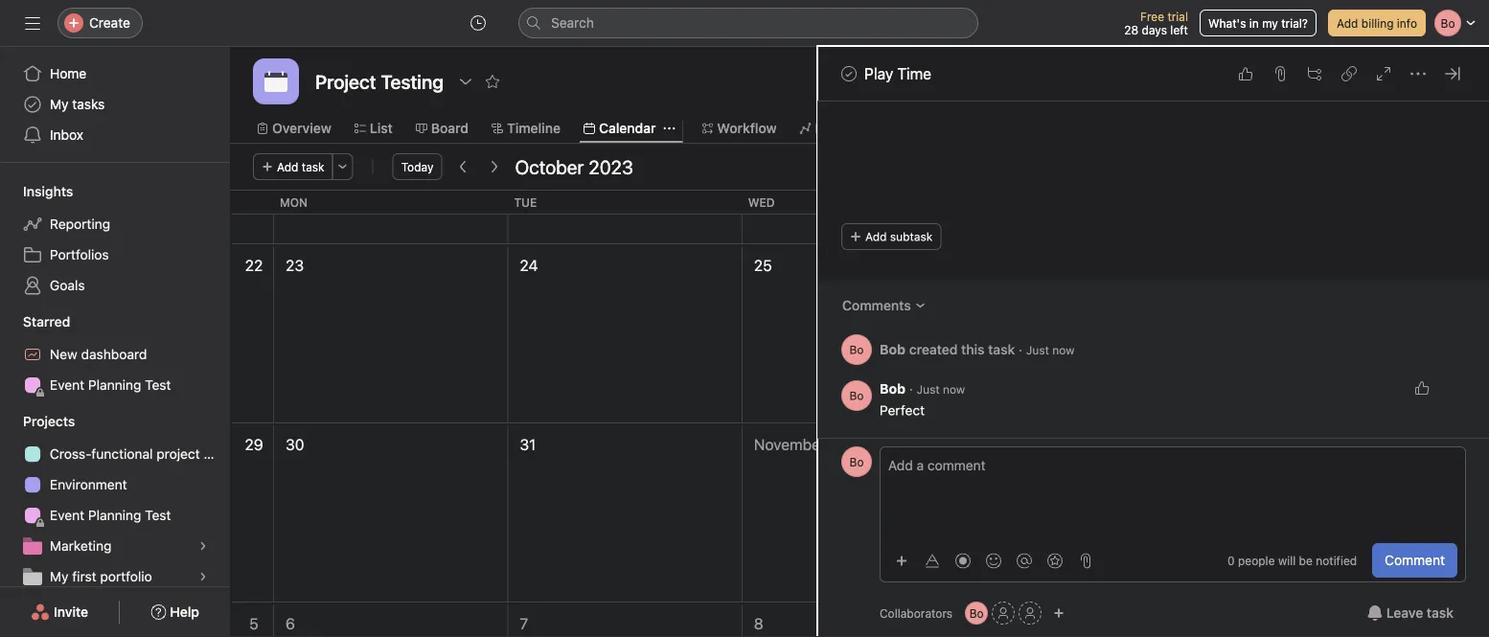 Task type: locate. For each thing, give the bounding box(es) containing it.
portfolios link
[[12, 240, 219, 270]]

31
[[520, 436, 536, 454]]

task right this on the bottom
[[989, 342, 1016, 358]]

my inside global element
[[50, 96, 69, 112]]

main content containing comments
[[819, 0, 1490, 446]]

0 vertical spatial planning
[[88, 377, 141, 393]]

1 event planning test from the top
[[50, 377, 171, 393]]

· right this on the bottom
[[1019, 342, 1023, 358]]

add for add task
[[277, 160, 299, 174]]

starred element
[[0, 305, 230, 405]]

add subtask button
[[842, 224, 942, 251]]

main content
[[819, 0, 1490, 446]]

event planning test link
[[12, 370, 219, 401], [12, 500, 219, 531]]

1 horizontal spatial add
[[866, 231, 887, 244]]

bob for created
[[880, 342, 906, 358]]

planning inside projects element
[[88, 508, 141, 523]]

tue
[[514, 196, 537, 209]]

0 vertical spatial test
[[145, 377, 171, 393]]

23
[[286, 256, 304, 275]]

bo for "bo" button under the comments
[[850, 344, 864, 357]]

bo for "bo" button right of 1
[[850, 455, 864, 469]]

0 vertical spatial bob
[[880, 342, 906, 358]]

help
[[170, 604, 199, 620]]

toolbar
[[889, 547, 1100, 575]]

just up "perfect"
[[917, 384, 940, 397]]

event for 2nd "event planning test" link
[[50, 508, 85, 523]]

0 vertical spatial bob link
[[880, 342, 906, 358]]

1 vertical spatial planning
[[88, 508, 141, 523]]

5
[[249, 615, 259, 633]]

1 vertical spatial now
[[943, 384, 966, 397]]

·
[[1019, 342, 1023, 358], [910, 382, 914, 397]]

appreciations image
[[1048, 554, 1063, 569]]

0 likes. click to like this task image inside main content
[[1415, 381, 1430, 396]]

0 vertical spatial my
[[50, 96, 69, 112]]

add inside main content
[[866, 231, 887, 244]]

30
[[286, 436, 304, 454]]

25
[[754, 256, 772, 275]]

add for add billing info
[[1337, 16, 1359, 30]]

2 test from the top
[[145, 508, 171, 523]]

2023
[[589, 155, 634, 178]]

0 horizontal spatial just
[[917, 384, 940, 397]]

test for 2nd "event planning test" link
[[145, 508, 171, 523]]

tab actions image
[[664, 123, 675, 134]]

environment link
[[12, 470, 219, 500]]

free trial 28 days left
[[1125, 10, 1189, 36]]

completed image
[[838, 62, 861, 85]]

planning inside starred element
[[88, 377, 141, 393]]

0 horizontal spatial task
[[302, 160, 325, 174]]

now inside the bob · just now
[[943, 384, 966, 397]]

show options image
[[458, 74, 474, 89]]

None text field
[[311, 64, 449, 99]]

29
[[245, 436, 263, 454]]

created
[[910, 342, 958, 358]]

workflow
[[718, 120, 777, 136]]

now
[[1053, 344, 1075, 357], [943, 384, 966, 397]]

now down this on the bottom
[[943, 384, 966, 397]]

1 vertical spatial 0 likes. click to like this task image
[[1415, 381, 1430, 396]]

event planning test inside projects element
[[50, 508, 171, 523]]

9
[[989, 615, 998, 633]]

2 my from the top
[[50, 569, 69, 585]]

event planning test down environment link
[[50, 508, 171, 523]]

1 vertical spatial just
[[917, 384, 940, 397]]

my inside projects element
[[50, 569, 69, 585]]

test down environment link
[[145, 508, 171, 523]]

1 bob link from the top
[[880, 342, 906, 358]]

history image
[[471, 15, 486, 31]]

my left tasks at top
[[50, 96, 69, 112]]

1 vertical spatial ·
[[910, 382, 914, 397]]

invite
[[54, 604, 88, 620]]

overview
[[272, 120, 332, 136]]

event planning test link down environment at the left bottom
[[12, 500, 219, 531]]

just
[[1027, 344, 1050, 357], [917, 384, 940, 397]]

bob link
[[880, 342, 906, 358], [880, 382, 906, 397]]

0 vertical spatial 0 likes. click to like this task image
[[1239, 66, 1254, 81]]

0 horizontal spatial 0 likes. click to like this task image
[[1239, 66, 1254, 81]]

cross-
[[50, 446, 91, 462]]

bob left "created"
[[880, 342, 906, 358]]

bo button left "perfect"
[[842, 381, 872, 412]]

2 horizontal spatial add
[[1337, 16, 1359, 30]]

event
[[50, 377, 85, 393], [50, 508, 85, 523]]

1 vertical spatial event planning test link
[[12, 500, 219, 531]]

task right leave
[[1427, 605, 1454, 621]]

formatting image
[[925, 554, 941, 569]]

1 vertical spatial add
[[277, 160, 299, 174]]

1 horizontal spatial ·
[[1019, 342, 1023, 358]]

bo button
[[842, 335, 872, 366], [842, 381, 872, 412], [842, 447, 872, 477], [966, 602, 989, 625]]

planning
[[88, 377, 141, 393], [88, 508, 141, 523]]

1 vertical spatial event
[[50, 508, 85, 523]]

record a video image
[[956, 554, 971, 569]]

test down "new dashboard" link
[[145, 377, 171, 393]]

1 event planning test link from the top
[[12, 370, 219, 401]]

home
[[50, 66, 87, 81]]

home link
[[12, 58, 219, 89]]

just right this on the bottom
[[1027, 344, 1050, 357]]

0 vertical spatial add
[[1337, 16, 1359, 30]]

1 event from the top
[[50, 377, 85, 393]]

bob link up "perfect"
[[880, 382, 906, 397]]

in
[[1250, 16, 1260, 30]]

1 vertical spatial test
[[145, 508, 171, 523]]

event for 1st "event planning test" link
[[50, 377, 85, 393]]

test inside projects element
[[145, 508, 171, 523]]

bob up "perfect"
[[880, 382, 906, 397]]

event planning test link down dashboard
[[12, 370, 219, 401]]

october 2023
[[515, 155, 634, 178]]

list
[[370, 120, 393, 136]]

reporting link
[[12, 209, 219, 240]]

search list box
[[519, 8, 979, 38]]

· up "perfect"
[[910, 382, 914, 397]]

1 vertical spatial my
[[50, 569, 69, 585]]

2 event from the top
[[50, 508, 85, 523]]

insights element
[[0, 174, 230, 305]]

event inside starred element
[[50, 377, 85, 393]]

task left the more actions image on the left top of the page
[[302, 160, 325, 174]]

0 vertical spatial event planning test link
[[12, 370, 219, 401]]

2 vertical spatial task
[[1427, 605, 1454, 621]]

emoji image
[[987, 554, 1002, 569]]

event inside projects element
[[50, 508, 85, 523]]

0 likes. click to like this task image for ·
[[1415, 381, 1430, 396]]

0 horizontal spatial now
[[943, 384, 966, 397]]

add left billing
[[1337, 16, 1359, 30]]

0 vertical spatial ·
[[1019, 342, 1023, 358]]

goals
[[50, 278, 85, 293]]

1 planning from the top
[[88, 377, 141, 393]]

marketing link
[[12, 531, 219, 562]]

wed
[[749, 196, 775, 209]]

tasks
[[72, 96, 105, 112]]

bo for "bo" button left of 9
[[970, 607, 984, 620]]

add task button
[[253, 153, 333, 180]]

2 bob link from the top
[[880, 382, 906, 397]]

billing
[[1362, 16, 1395, 30]]

bob link left "created"
[[880, 342, 906, 358]]

my left first
[[50, 569, 69, 585]]

now right this on the bottom
[[1053, 344, 1075, 357]]

today
[[401, 160, 434, 174]]

0 likes. click to like this task image
[[1239, 66, 1254, 81], [1415, 381, 1430, 396]]

event up marketing
[[50, 508, 85, 523]]

1 vertical spatial task
[[989, 342, 1016, 358]]

2 planning from the top
[[88, 508, 141, 523]]

will
[[1279, 555, 1296, 568]]

more actions image
[[337, 161, 349, 173]]

bob
[[880, 342, 906, 358], [880, 382, 906, 397]]

comments
[[843, 298, 911, 314]]

2 event planning test from the top
[[50, 508, 171, 523]]

task for add task
[[302, 160, 325, 174]]

add billing info
[[1337, 16, 1418, 30]]

event planning test down "new dashboard" link
[[50, 377, 171, 393]]

be
[[1300, 555, 1313, 568]]

0 horizontal spatial ·
[[910, 382, 914, 397]]

2 bob from the top
[[880, 382, 906, 397]]

my for my first portfolio
[[50, 569, 69, 585]]

bob created this task · just now
[[880, 342, 1075, 358]]

1 vertical spatial bob
[[880, 382, 906, 397]]

1 test from the top
[[145, 377, 171, 393]]

0 vertical spatial just
[[1027, 344, 1050, 357]]

1 my from the top
[[50, 96, 69, 112]]

subtask
[[891, 231, 933, 244]]

2 vertical spatial add
[[866, 231, 887, 244]]

add left subtask at top right
[[866, 231, 887, 244]]

timeline
[[507, 120, 561, 136]]

my
[[50, 96, 69, 112], [50, 569, 69, 585]]

event planning test
[[50, 377, 171, 393], [50, 508, 171, 523]]

event down new
[[50, 377, 85, 393]]

overview link
[[257, 118, 332, 139]]

planning down "new dashboard" link
[[88, 377, 141, 393]]

insights button
[[0, 182, 73, 201]]

1 vertical spatial event planning test
[[50, 508, 171, 523]]

starred
[[23, 314, 70, 330]]

collaborators
[[880, 607, 953, 620]]

bo button right 1
[[842, 447, 872, 477]]

insert an object image
[[896, 556, 908, 567]]

days
[[1142, 23, 1168, 36]]

2 horizontal spatial task
[[1427, 605, 1454, 621]]

1 bob from the top
[[880, 342, 906, 358]]

add for add subtask
[[866, 231, 887, 244]]

0 horizontal spatial add
[[277, 160, 299, 174]]

0 vertical spatial now
[[1053, 344, 1075, 357]]

inbox
[[50, 127, 83, 143]]

0 people will be notified
[[1228, 555, 1358, 568]]

play
[[865, 65, 894, 83]]

bo button left 9
[[966, 602, 989, 625]]

add up "mon" on the top left of page
[[277, 160, 299, 174]]

inbox link
[[12, 120, 219, 151]]

1 horizontal spatial just
[[1027, 344, 1050, 357]]

1 horizontal spatial now
[[1053, 344, 1075, 357]]

goals link
[[12, 270, 219, 301]]

0 vertical spatial task
[[302, 160, 325, 174]]

1 vertical spatial bob link
[[880, 382, 906, 397]]

close details image
[[1446, 66, 1461, 81]]

1 horizontal spatial 0 likes. click to like this task image
[[1415, 381, 1430, 396]]

0 vertical spatial event planning test
[[50, 377, 171, 393]]

global element
[[0, 47, 230, 162]]

october
[[515, 155, 584, 178]]

new
[[50, 347, 77, 362]]

event planning test inside starred element
[[50, 377, 171, 393]]

first
[[72, 569, 96, 585]]

comments button
[[830, 289, 939, 324]]

3
[[1223, 436, 1232, 454]]

0 vertical spatial event
[[50, 377, 85, 393]]

10
[[1223, 615, 1239, 633]]

test inside starred element
[[145, 377, 171, 393]]

previous month image
[[456, 159, 471, 174]]

22
[[245, 256, 263, 275]]

planning down environment link
[[88, 508, 141, 523]]



Task type: describe. For each thing, give the bounding box(es) containing it.
more actions for this task image
[[1411, 66, 1427, 81]]

at mention image
[[1017, 554, 1033, 569]]

my tasks link
[[12, 89, 219, 120]]

trial?
[[1282, 16, 1309, 30]]

dashboard
[[81, 347, 147, 362]]

dashboard
[[815, 120, 885, 136]]

2 event planning test link from the top
[[12, 500, 219, 531]]

bob link for created
[[880, 342, 906, 358]]

full screen image
[[1377, 66, 1392, 81]]

28
[[1125, 23, 1139, 36]]

planning for 1st "event planning test" link
[[88, 377, 141, 393]]

8
[[754, 615, 764, 633]]

leave task button
[[1355, 596, 1467, 631]]

next month image
[[487, 159, 502, 174]]

board
[[431, 120, 469, 136]]

1
[[830, 436, 837, 454]]

just inside bob created this task · just now
[[1027, 344, 1050, 357]]

play time
[[865, 65, 932, 83]]

Completed checkbox
[[838, 62, 861, 85]]

invite button
[[18, 595, 101, 630]]

notified
[[1317, 555, 1358, 568]]

projects button
[[0, 412, 75, 431]]

bo button down the comments
[[842, 335, 872, 366]]

cross-functional project plan link
[[12, 439, 230, 470]]

insights
[[23, 184, 73, 199]]

comment
[[1386, 553, 1446, 569]]

test for 1st "event planning test" link
[[145, 377, 171, 393]]

timeline link
[[492, 118, 561, 139]]

today button
[[393, 153, 442, 180]]

24
[[520, 256, 538, 275]]

attach a file or paste an image image
[[1079, 554, 1094, 569]]

task for leave task
[[1427, 605, 1454, 621]]

copy task link image
[[1342, 66, 1358, 81]]

event planning test for 1st "event planning test" link
[[50, 377, 171, 393]]

my
[[1263, 16, 1279, 30]]

november 1
[[754, 436, 837, 454]]

0 likes. click to like this task image for play time
[[1239, 66, 1254, 81]]

event planning test for 2nd "event planning test" link
[[50, 508, 171, 523]]

calendar image
[[265, 70, 288, 93]]

perfect
[[880, 403, 925, 419]]

add subtask
[[866, 231, 933, 244]]

add task
[[277, 160, 325, 174]]

create button
[[58, 8, 143, 38]]

left
[[1171, 23, 1189, 36]]

calendar link
[[584, 118, 656, 139]]

my tasks
[[50, 96, 105, 112]]

bob · just now
[[880, 382, 966, 397]]

just inside the bob · just now
[[917, 384, 940, 397]]

4
[[1463, 436, 1473, 454]]

marketing
[[50, 538, 112, 554]]

play time dialog
[[819, 0, 1490, 638]]

calendar
[[599, 120, 656, 136]]

leave
[[1387, 605, 1424, 621]]

portfolio
[[100, 569, 152, 585]]

time
[[898, 65, 932, 83]]

this
[[962, 342, 985, 358]]

workflow link
[[702, 118, 777, 139]]

toolbar inside play time dialog
[[889, 547, 1100, 575]]

search button
[[519, 8, 979, 38]]

cross-functional project plan
[[50, 446, 230, 462]]

my for my tasks
[[50, 96, 69, 112]]

project
[[157, 446, 200, 462]]

starred button
[[0, 313, 70, 332]]

2
[[989, 436, 998, 454]]

hide sidebar image
[[25, 15, 40, 31]]

see details, my first portfolio image
[[198, 571, 209, 583]]

6
[[286, 615, 295, 633]]

see details, marketing image
[[198, 541, 209, 552]]

planning for 2nd "event planning test" link
[[88, 508, 141, 523]]

add billing info button
[[1329, 10, 1427, 36]]

environment
[[50, 477, 127, 493]]

trial
[[1168, 10, 1189, 23]]

attachments: add a file to this task, play time image
[[1273, 66, 1289, 81]]

0
[[1228, 555, 1236, 568]]

projects element
[[0, 405, 230, 627]]

add to starred image
[[485, 74, 500, 89]]

bob for ·
[[880, 382, 906, 397]]

add or remove collaborators image
[[1054, 608, 1065, 619]]

bo for "bo" button left of "perfect"
[[850, 390, 864, 403]]

now inside bob created this task · just now
[[1053, 344, 1075, 357]]

create
[[89, 15, 130, 31]]

description document
[[821, 33, 1467, 148]]

what's
[[1209, 16, 1247, 30]]

people
[[1239, 555, 1276, 568]]

new dashboard link
[[12, 339, 219, 370]]

portfolios
[[50, 247, 109, 263]]

add subtask image
[[1308, 66, 1323, 81]]

search
[[551, 15, 594, 31]]

1 horizontal spatial task
[[989, 342, 1016, 358]]

7
[[520, 615, 528, 633]]

what's in my trial?
[[1209, 16, 1309, 30]]

my first portfolio link
[[12, 562, 219, 593]]

bob link for ·
[[880, 382, 906, 397]]

mon
[[280, 196, 308, 209]]

my first portfolio
[[50, 569, 152, 585]]

dashboard link
[[800, 118, 885, 139]]

list link
[[355, 118, 393, 139]]

functional
[[91, 446, 153, 462]]

projects
[[23, 414, 75, 430]]



Task type: vqa. For each thing, say whether or not it's contained in the screenshot.
Go back IMAGE
no



